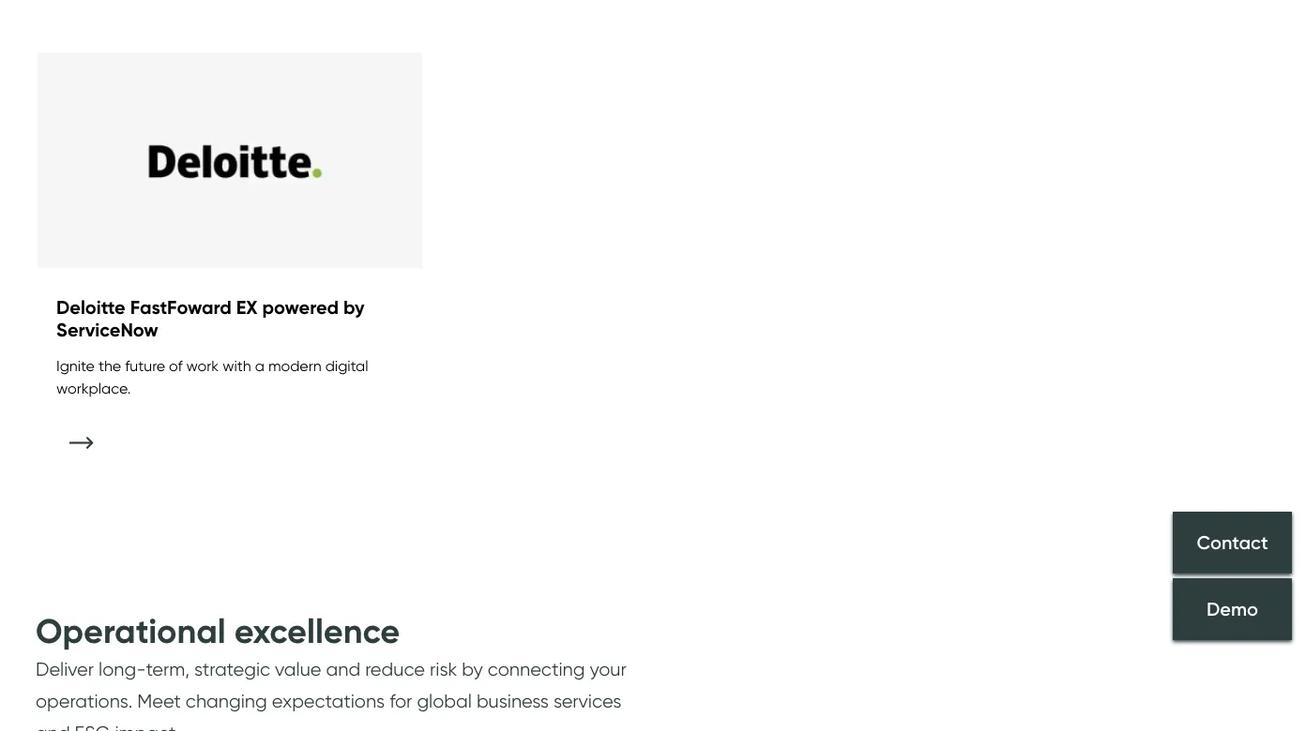 Task type: describe. For each thing, give the bounding box(es) containing it.
changing
[[186, 690, 267, 713]]

your
[[590, 658, 627, 681]]

expectations
[[272, 690, 385, 713]]

meet
[[137, 690, 181, 713]]

value
[[275, 658, 321, 681]]

ex
[[236, 296, 258, 319]]

demo
[[1207, 598, 1258, 621]]

excellence
[[234, 611, 400, 652]]

connecting
[[488, 658, 585, 681]]

for
[[390, 690, 412, 713]]

business
[[477, 690, 549, 713]]

deloitte fastfoward ex powered by servicenow
[[56, 296, 365, 341]]

by inside deloitte fastfoward ex powered by servicenow
[[343, 296, 365, 319]]

digital
[[325, 357, 368, 375]]

powered
[[262, 296, 339, 319]]

a
[[255, 357, 265, 375]]

of
[[169, 357, 183, 375]]

operational
[[36, 611, 226, 652]]

0 horizontal spatial and
[[36, 722, 70, 732]]



Task type: locate. For each thing, give the bounding box(es) containing it.
contact
[[1197, 531, 1268, 554]]

with
[[223, 357, 251, 375]]

services
[[554, 690, 621, 713]]

deliver
[[36, 658, 94, 681]]

term,
[[146, 658, 190, 681]]

impact.
[[115, 722, 180, 732]]

0 vertical spatial by
[[343, 296, 365, 319]]

and up the 'expectations'
[[326, 658, 360, 681]]

global
[[417, 690, 472, 713]]

deloitte
[[56, 296, 125, 319]]

by right risk
[[462, 658, 483, 681]]

operations.
[[36, 690, 133, 713]]

operational excellence deliver long-term, strategic value and reduce risk by connecting your operations. meet changing expectations for global business services and esg impact.
[[36, 611, 627, 732]]

workplace.
[[56, 379, 131, 398]]

and left "esg"
[[36, 722, 70, 732]]

servicenow
[[56, 318, 158, 341]]

work
[[186, 357, 219, 375]]

1 vertical spatial by
[[462, 658, 483, 681]]

and
[[326, 658, 360, 681], [36, 722, 70, 732]]

0 horizontal spatial by
[[343, 296, 365, 319]]

by inside the operational excellence deliver long-term, strategic value and reduce risk by connecting your operations. meet changing expectations for global business services and esg impact.
[[462, 658, 483, 681]]

1 horizontal spatial and
[[326, 658, 360, 681]]

risk
[[430, 658, 457, 681]]

by
[[343, 296, 365, 319], [462, 658, 483, 681]]

the
[[98, 357, 121, 375]]

long-
[[99, 658, 146, 681]]

by right powered
[[343, 296, 365, 319]]

future
[[125, 357, 165, 375]]

ibm logo image
[[38, 53, 423, 269]]

contact link
[[1173, 512, 1292, 574]]

demo link
[[1173, 579, 1292, 641]]

ignite
[[56, 357, 95, 375]]

0 vertical spatial and
[[326, 658, 360, 681]]

1 vertical spatial and
[[36, 722, 70, 732]]

modern
[[268, 357, 322, 375]]

fastfoward
[[130, 296, 232, 319]]

strategic
[[194, 658, 270, 681]]

reduce
[[365, 658, 425, 681]]

ignite the future of work with a modern digital workplace.
[[56, 357, 368, 398]]

1 horizontal spatial by
[[462, 658, 483, 681]]

esg
[[75, 722, 110, 732]]



Task type: vqa. For each thing, say whether or not it's contained in the screenshot.
alone.
no



